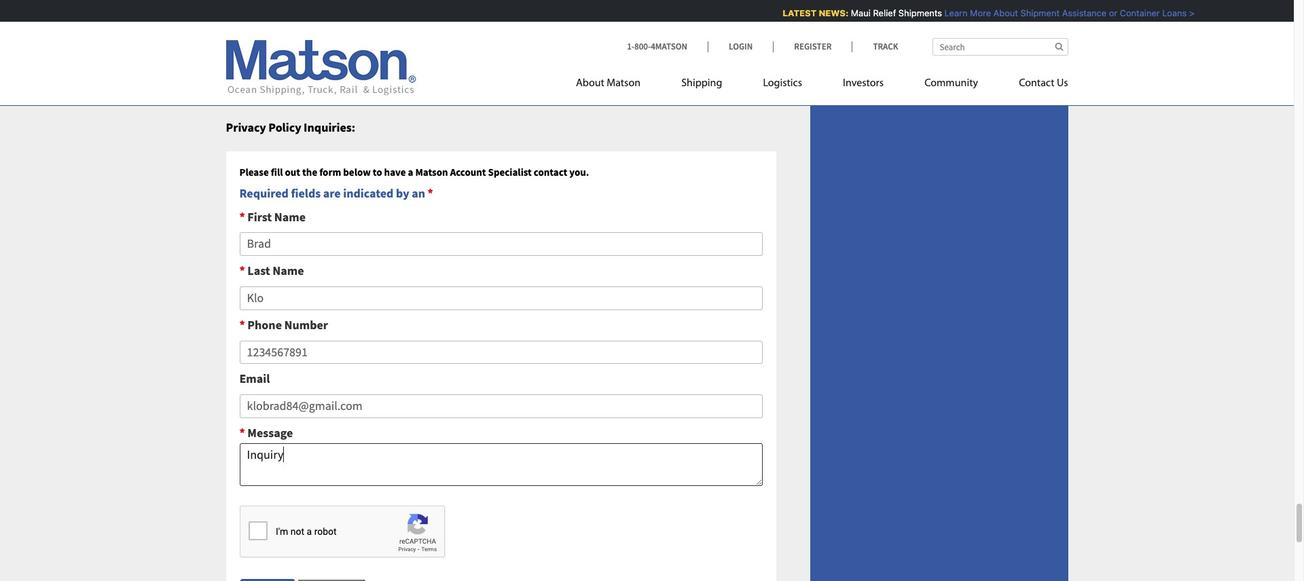Task type: vqa. For each thing, say whether or not it's contained in the screenshot.
"Shipping Rates and Payment"
no



Task type: describe. For each thing, give the bounding box(es) containing it.
community link
[[904, 71, 999, 99]]

if you have any questions regarding our privacy policy, need to access the policy in an alternative format due to a disability, or if you would like to access, update, or delete your personal information, please email us at general_info@matson.com , contact us by telephone at 1-800-4-matson , or complete the web form below.
[[226, 47, 775, 102]]

* first name
[[240, 209, 306, 225]]

about matson link
[[576, 71, 661, 99]]

to right like
[[398, 67, 409, 83]]

track link
[[852, 41, 899, 52]]

first
[[248, 209, 272, 225]]

fill
[[271, 166, 283, 179]]

format
[[718, 47, 753, 63]]

by inside please fill out the form below to have a matson account specialist contact you. required fields are indicated by an *
[[396, 186, 409, 201]]

0 horizontal spatial at
[[494, 87, 504, 102]]

contact inside please fill out the form below to have a matson account specialist contact you. required fields are indicated by an *
[[534, 166, 568, 179]]

you.
[[570, 166, 589, 179]]

if
[[226, 47, 233, 63]]

general_info@matson.com
[[226, 87, 364, 102]]

email
[[714, 67, 742, 83]]

community
[[925, 78, 978, 89]]

please
[[678, 67, 711, 83]]

Search search field
[[933, 38, 1068, 56]]

more
[[969, 7, 990, 18]]

4matson
[[651, 41, 688, 52]]

need
[[504, 47, 529, 63]]

matson
[[548, 87, 591, 102]]

* for last name
[[240, 263, 245, 279]]

fields
[[291, 186, 321, 201]]

number
[[284, 317, 328, 333]]

* last name
[[240, 263, 304, 279]]

4-
[[538, 87, 548, 102]]

contact us
[[226, 21, 307, 40]]

shipments
[[898, 7, 941, 18]]

an inside if you have any questions regarding our privacy policy, need to access the policy in an alternative format due to a disability, or if you would like to access, update, or delete your personal information, please email us at general_info@matson.com , contact us by telephone at 1-800-4-matson , or complete the web form below.
[[645, 47, 658, 63]]

message
[[248, 425, 293, 441]]

container
[[1119, 7, 1159, 18]]

questions
[[305, 47, 355, 63]]

name for * first name
[[274, 209, 306, 225]]

your
[[539, 67, 562, 83]]

* for message
[[240, 425, 245, 441]]

specialist
[[488, 166, 532, 179]]

inquiries:
[[304, 120, 355, 135]]

register
[[794, 41, 832, 52]]

information,
[[612, 67, 676, 83]]

contact us link
[[999, 71, 1068, 99]]

have inside if you have any questions regarding our privacy policy, need to access the policy in an alternative format due to a disability, or if you would like to access, update, or delete your personal information, please email us at general_info@matson.com , contact us by telephone at 1-800-4-matson , or complete the web form below.
[[257, 47, 281, 63]]

contact inside if you have any questions regarding our privacy policy, need to access the policy in an alternative format due to a disability, or if you would like to access, update, or delete your personal information, please email us at general_info@matson.com , contact us by telephone at 1-800-4-matson , or complete the web form below.
[[369, 87, 408, 102]]

matson inside please fill out the form below to have a matson account specialist contact you. required fields are indicated by an *
[[415, 166, 448, 179]]

disability,
[[248, 67, 297, 83]]

search image
[[1055, 42, 1064, 51]]

* inside please fill out the form below to have a matson account specialist contact you. required fields are indicated by an *
[[428, 186, 433, 201]]

contact
[[226, 21, 286, 40]]

investors link
[[823, 71, 904, 99]]

* phone number
[[240, 317, 328, 333]]

register link
[[773, 41, 852, 52]]

indicated
[[343, 186, 394, 201]]

or down personal
[[597, 87, 608, 102]]

1 vertical spatial you
[[322, 67, 341, 83]]

1- inside if you have any questions regarding our privacy policy, need to access the policy in an alternative format due to a disability, or if you would like to access, update, or delete your personal information, please email us at general_info@matson.com , contact us by telephone at 1-800-4-matson , or complete the web form below.
[[506, 87, 516, 102]]

any
[[284, 47, 302, 63]]

policy,
[[468, 47, 501, 63]]

general_info@matson.com link
[[226, 87, 364, 102]]

due
[[755, 47, 775, 63]]

by inside if you have any questions regarding our privacy policy, need to access the policy in an alternative format due to a disability, or if you would like to access, update, or delete your personal information, please email us at general_info@matson.com , contact us by telephone at 1-800-4-matson , or complete the web form below.
[[424, 87, 437, 102]]

email
[[240, 371, 270, 387]]

our
[[408, 47, 426, 63]]

0 horizontal spatial privacy
[[226, 120, 266, 135]]

a inside if you have any questions regarding our privacy policy, need to access the policy in an alternative format due to a disability, or if you would like to access, update, or delete your personal information, please email us at general_info@matson.com , contact us by telephone at 1-800-4-matson , or complete the web form below.
[[239, 67, 245, 83]]

shipping link
[[661, 71, 743, 99]]

please
[[240, 166, 269, 179]]

if
[[313, 67, 319, 83]]

1 horizontal spatial about
[[992, 7, 1017, 18]]

privacy inside if you have any questions regarding our privacy policy, need to access the policy in an alternative format due to a disability, or if you would like to access, update, or delete your personal information, please email us at general_info@matson.com , contact us by telephone at 1-800-4-matson , or complete the web form below.
[[428, 47, 466, 63]]

login
[[729, 41, 753, 52]]

form inside if you have any questions regarding our privacy policy, need to access the policy in an alternative format due to a disability, or if you would like to access, update, or delete your personal information, please email us at general_info@matson.com , contact us by telephone at 1-800-4-matson , or complete the web form below.
[[704, 87, 728, 102]]

loans
[[1161, 7, 1186, 18]]

required
[[240, 186, 289, 201]]

an inside please fill out the form below to have a matson account specialist contact you. required fields are indicated by an *
[[412, 186, 425, 201]]

2 horizontal spatial the
[[661, 87, 678, 102]]

name for * last name
[[273, 263, 304, 279]]

phone
[[248, 317, 282, 333]]

web
[[680, 87, 702, 102]]

account
[[450, 166, 486, 179]]

policy
[[269, 120, 301, 135]]

* message
[[240, 425, 293, 441]]



Task type: locate. For each thing, give the bounding box(es) containing it.
1 horizontal spatial have
[[384, 166, 406, 179]]

0 vertical spatial 1-
[[627, 41, 635, 52]]

form inside please fill out the form below to have a matson account specialist contact you. required fields are indicated by an *
[[319, 166, 341, 179]]

latest news: maui relief shipments learn more about shipment assistance or container loans >
[[782, 7, 1194, 18]]

1-800-4-matson link
[[506, 87, 591, 102]]

us down "access,"
[[410, 87, 422, 102]]

1 horizontal spatial at
[[759, 67, 769, 83]]

800- up information,
[[635, 41, 651, 52]]

have up indicated
[[384, 166, 406, 179]]

or left if
[[299, 67, 310, 83]]

have up disability,
[[257, 47, 281, 63]]

0 vertical spatial contact
[[369, 87, 408, 102]]

a
[[239, 67, 245, 83], [408, 166, 413, 179]]

privacy up "access,"
[[428, 47, 466, 63]]

1 vertical spatial 800-
[[516, 87, 538, 102]]

1 horizontal spatial a
[[408, 166, 413, 179]]

1 vertical spatial privacy
[[226, 120, 266, 135]]

top menu navigation
[[576, 71, 1068, 99]]

at right telephone
[[494, 87, 504, 102]]

maui
[[850, 7, 870, 18]]

1 vertical spatial have
[[384, 166, 406, 179]]

about right more
[[992, 7, 1017, 18]]

1-800-4matson
[[627, 41, 688, 52]]

to down if
[[226, 67, 237, 83]]

1 vertical spatial 1-
[[506, 87, 516, 102]]

shipment
[[1020, 7, 1059, 18]]

0 horizontal spatial about
[[576, 78, 605, 89]]

last
[[248, 263, 270, 279]]

would
[[343, 67, 375, 83]]

or
[[1108, 7, 1117, 18], [299, 67, 310, 83], [491, 67, 502, 83], [597, 87, 608, 102]]

0 horizontal spatial the
[[302, 166, 317, 179]]

contact down like
[[369, 87, 408, 102]]

the right out
[[302, 166, 317, 179]]

1 vertical spatial form
[[319, 166, 341, 179]]

None button
[[240, 579, 296, 582]]

like
[[378, 67, 396, 83]]

1 vertical spatial the
[[661, 87, 678, 102]]

about inside top menu 'navigation'
[[576, 78, 605, 89]]

investors
[[843, 78, 884, 89]]

are
[[323, 186, 341, 201]]

form down email
[[704, 87, 728, 102]]

telephone
[[439, 87, 491, 102]]

0 vertical spatial 800-
[[635, 41, 651, 52]]

access,
[[411, 67, 447, 83]]

1 vertical spatial a
[[408, 166, 413, 179]]

1 vertical spatial us
[[410, 87, 422, 102]]

0 horizontal spatial us
[[410, 87, 422, 102]]

1- down delete on the left top of the page
[[506, 87, 516, 102]]

a right below
[[408, 166, 413, 179]]

0 vertical spatial an
[[645, 47, 658, 63]]

0 horizontal spatial 800-
[[516, 87, 538, 102]]

alternative
[[661, 47, 716, 63]]

complete
[[610, 87, 658, 102]]

,
[[364, 87, 367, 102], [591, 87, 595, 102]]

form up 'are'
[[319, 166, 341, 179]]

1 vertical spatial name
[[273, 263, 304, 279]]

1 horizontal spatial the
[[580, 47, 597, 63]]

privacy left policy
[[226, 120, 266, 135]]

1-
[[627, 41, 635, 52], [506, 87, 516, 102]]

name
[[274, 209, 306, 225], [273, 263, 304, 279]]

1- up information,
[[627, 41, 635, 52]]

0 vertical spatial matson
[[607, 78, 641, 89]]

0 vertical spatial you
[[235, 47, 254, 63]]

to right below
[[373, 166, 382, 179]]

1 horizontal spatial an
[[645, 47, 658, 63]]

the inside please fill out the form below to have a matson account specialist contact you. required fields are indicated by an *
[[302, 166, 317, 179]]

us
[[289, 21, 307, 40]]

1 horizontal spatial 1-
[[627, 41, 635, 52]]

0 vertical spatial name
[[274, 209, 306, 225]]

0 vertical spatial privacy
[[428, 47, 466, 63]]

about matson
[[576, 78, 641, 89]]

800-
[[635, 41, 651, 52], [516, 87, 538, 102]]

contact
[[1019, 78, 1055, 89]]

about down the policy in the left of the page
[[576, 78, 605, 89]]

1 vertical spatial at
[[494, 87, 504, 102]]

1 vertical spatial matson
[[415, 166, 448, 179]]

0 vertical spatial the
[[580, 47, 597, 63]]

1 horizontal spatial you
[[322, 67, 341, 83]]

1 vertical spatial contact
[[534, 166, 568, 179]]

name down fields in the top of the page
[[274, 209, 306, 225]]

* right indicated
[[428, 186, 433, 201]]

the
[[580, 47, 597, 63], [661, 87, 678, 102], [302, 166, 317, 179]]

, down would
[[364, 87, 367, 102]]

by
[[424, 87, 437, 102], [396, 186, 409, 201]]

0 horizontal spatial by
[[396, 186, 409, 201]]

the up personal
[[580, 47, 597, 63]]

at down due
[[759, 67, 769, 83]]

us up below. at the right top of the page
[[745, 67, 756, 83]]

0 horizontal spatial ,
[[364, 87, 367, 102]]

learn
[[944, 7, 967, 18]]

1 , from the left
[[364, 87, 367, 102]]

1 vertical spatial by
[[396, 186, 409, 201]]

an right in at the top left
[[645, 47, 658, 63]]

1 horizontal spatial us
[[745, 67, 756, 83]]

1 horizontal spatial by
[[424, 87, 437, 102]]

contact left you.
[[534, 166, 568, 179]]

0 horizontal spatial 1-
[[506, 87, 516, 102]]

to
[[532, 47, 542, 63], [226, 67, 237, 83], [398, 67, 409, 83], [373, 166, 382, 179]]

0 vertical spatial a
[[239, 67, 245, 83]]

personal
[[565, 67, 609, 83]]

0 horizontal spatial matson
[[415, 166, 448, 179]]

in
[[633, 47, 643, 63]]

or left the container
[[1108, 7, 1117, 18]]

a inside please fill out the form below to have a matson account specialist contact you. required fields are indicated by an *
[[408, 166, 413, 179]]

blue matson logo with ocean, shipping, truck, rail and logistics written beneath it. image
[[226, 40, 416, 96]]

None text field
[[240, 233, 763, 256], [240, 287, 763, 310], [240, 233, 763, 256], [240, 287, 763, 310]]

contact us
[[1019, 78, 1068, 89]]

an right indicated
[[412, 186, 425, 201]]

regarding
[[357, 47, 406, 63]]

>
[[1188, 7, 1194, 18]]

1 vertical spatial an
[[412, 186, 425, 201]]

* left message
[[240, 425, 245, 441]]

by down "access,"
[[424, 87, 437, 102]]

* left "last"
[[240, 263, 245, 279]]

1 horizontal spatial form
[[704, 87, 728, 102]]

800- inside if you have any questions regarding our privacy policy, need to access the policy in an alternative format due to a disability, or if you would like to access, update, or delete your personal information, please email us at general_info@matson.com , contact us by telephone at 1-800-4-matson , or complete the web form below.
[[516, 87, 538, 102]]

1 horizontal spatial matson
[[607, 78, 641, 89]]

us
[[745, 67, 756, 83], [410, 87, 422, 102]]

None reset field
[[298, 580, 365, 582]]

latest
[[782, 7, 816, 18]]

have
[[257, 47, 281, 63], [384, 166, 406, 179]]

login link
[[708, 41, 773, 52]]

1-800-4matson link
[[627, 41, 708, 52]]

logistics
[[763, 78, 802, 89]]

by right indicated
[[396, 186, 409, 201]]

0 vertical spatial at
[[759, 67, 769, 83]]

have inside please fill out the form below to have a matson account specialist contact you. required fields are indicated by an *
[[384, 166, 406, 179]]

0 horizontal spatial a
[[239, 67, 245, 83]]

delete
[[505, 67, 537, 83]]

to inside please fill out the form below to have a matson account specialist contact you. required fields are indicated by an *
[[373, 166, 382, 179]]

or down 'policy,'
[[491, 67, 502, 83]]

* for first name
[[240, 209, 245, 225]]

0 horizontal spatial an
[[412, 186, 425, 201]]

0 horizontal spatial contact
[[369, 87, 408, 102]]

please fill out the form below to have a matson account specialist contact you. required fields are indicated by an *
[[240, 166, 589, 201]]

800- down delete on the left top of the page
[[516, 87, 538, 102]]

form
[[704, 87, 728, 102], [319, 166, 341, 179]]

0 vertical spatial about
[[992, 7, 1017, 18]]

1 horizontal spatial 800-
[[635, 41, 651, 52]]

learn more about shipment assistance or container loans > link
[[944, 7, 1194, 18]]

1 horizontal spatial contact
[[534, 166, 568, 179]]

update,
[[450, 67, 489, 83]]

at
[[759, 67, 769, 83], [494, 87, 504, 102]]

0 horizontal spatial have
[[257, 47, 281, 63]]

privacy policy inquiries:
[[226, 120, 355, 135]]

contact
[[369, 87, 408, 102], [534, 166, 568, 179]]

matson left account
[[415, 166, 448, 179]]

relief
[[872, 7, 895, 18]]

to right need
[[532, 47, 542, 63]]

logistics link
[[743, 71, 823, 99]]

us
[[1057, 78, 1068, 89]]

track
[[873, 41, 899, 52]]

0 horizontal spatial you
[[235, 47, 254, 63]]

1 horizontal spatial privacy
[[428, 47, 466, 63]]

below
[[343, 166, 371, 179]]

name right "last"
[[273, 263, 304, 279]]

policy
[[600, 47, 631, 63]]

0 vertical spatial us
[[745, 67, 756, 83]]

* for phone number
[[240, 317, 245, 333]]

matson down the policy in the left of the page
[[607, 78, 641, 89]]

the left web
[[661, 87, 678, 102]]

assistance
[[1061, 7, 1106, 18]]

access
[[545, 47, 578, 63]]

shipping
[[682, 78, 723, 89]]

matson inside top menu 'navigation'
[[607, 78, 641, 89]]

* left first
[[240, 209, 245, 225]]

Email text field
[[240, 395, 763, 419]]

matson
[[607, 78, 641, 89], [415, 166, 448, 179]]

2 vertical spatial the
[[302, 166, 317, 179]]

news:
[[818, 7, 848, 18]]

* left phone
[[240, 317, 245, 333]]

0 vertical spatial by
[[424, 87, 437, 102]]

below.
[[731, 87, 765, 102]]

1 horizontal spatial ,
[[591, 87, 595, 102]]

, down personal
[[591, 87, 595, 102]]

0 vertical spatial have
[[257, 47, 281, 63]]

2 , from the left
[[591, 87, 595, 102]]

0 vertical spatial form
[[704, 87, 728, 102]]

out
[[285, 166, 300, 179]]

1 vertical spatial about
[[576, 78, 605, 89]]

0 horizontal spatial form
[[319, 166, 341, 179]]

a left disability,
[[239, 67, 245, 83]]

None text field
[[240, 341, 763, 364], [240, 444, 763, 487], [240, 341, 763, 364], [240, 444, 763, 487]]

None search field
[[933, 38, 1068, 56]]



